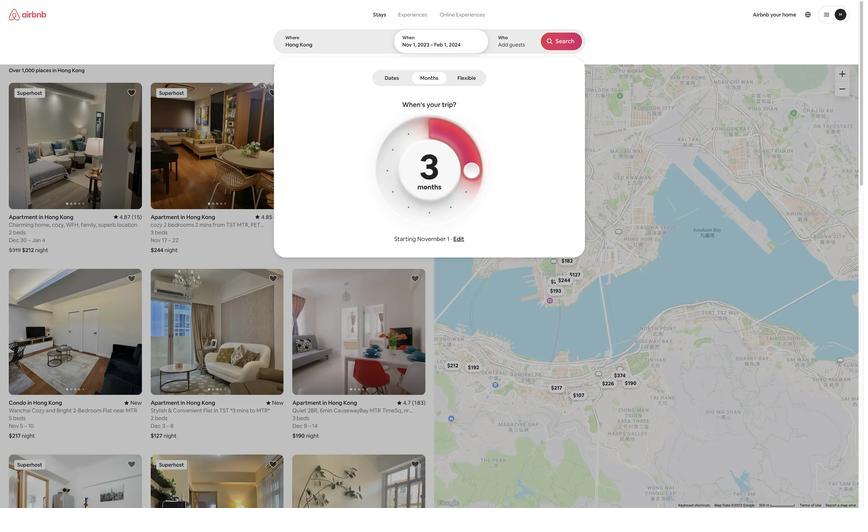 Task type: locate. For each thing, give the bounding box(es) containing it.
google image
[[436, 499, 460, 509]]

new place to stay image up the mtr*
[[266, 400, 284, 407]]

1 horizontal spatial new
[[272, 400, 284, 407]]

add to wishlist: apartment in hong kong image
[[127, 461, 136, 469], [269, 461, 278, 469]]

$244 up '$193'
[[558, 277, 570, 284]]

·
[[451, 235, 452, 243]]

when's
[[402, 100, 425, 109]]

1 vertical spatial $217
[[9, 433, 21, 440]]

$228 button
[[547, 277, 566, 287]]

mtr right near
[[126, 408, 137, 414]]

1 horizontal spatial add to wishlist: apartment in hong kong image
[[269, 461, 278, 469]]

1 flat from the left
[[103, 408, 112, 414]]

2 new place to stay image from the left
[[266, 400, 284, 407]]

Where field
[[286, 41, 381, 48]]

night down 14
[[306, 433, 319, 440]]

– right 17
[[168, 237, 171, 244]]

your inside stays tab panel
[[427, 100, 441, 109]]

0 horizontal spatial dec
[[9, 237, 19, 244]]

error
[[849, 504, 856, 508]]

$127 inside button
[[569, 272, 580, 278]]

1 horizontal spatial your
[[770, 11, 781, 18]]

2 flat from the left
[[203, 408, 213, 414]]

flat left near
[[103, 408, 112, 414]]

$127 inside apartment in hong kong stylish & convenient flat in tst *3 mins to mtr* 2 beds dec 3 – 8 $127 night
[[151, 433, 162, 440]]

beds up 17
[[155, 229, 168, 236]]

5 down the wanchai at the bottom left of page
[[9, 415, 12, 422]]

$374
[[614, 372, 625, 379]]

1 horizontal spatial to
[[382, 221, 387, 228]]

0 vertical spatial nov
[[402, 41, 412, 48]]

nov inside when nov 1, 2023 – feb 1, 2024
[[402, 41, 412, 48]]

– right 30
[[28, 237, 31, 244]]

1 vertical spatial $212
[[447, 362, 458, 369]]

2 add to wishlist: apartment in hong kong image from the left
[[269, 461, 278, 469]]

500 m button
[[757, 504, 798, 509]]

new place to stay image for condo in hong kong wanchai cozy and bright 2-bedroom flat near mtr 5 beds nov 5 – 10 $217 night
[[124, 400, 142, 407]]

apartment in hong kong
[[151, 214, 215, 221], [292, 400, 357, 407]]

2 inside apartment in hong kong stylish & convenient flat in tst *3 mins to mtr* 2 beds dec 3 – 8 $127 night
[[151, 415, 154, 422]]

apartment in hong kong up 22
[[151, 214, 215, 221]]

beds down the wanchai at the bottom left of page
[[13, 415, 26, 422]]

apartment in hong kong stylish & convenient flat in tst *3 mins to mtr* 2 beds dec 3 – 8 $127 night
[[151, 400, 270, 440]]

mtr
[[388, 221, 399, 228], [126, 408, 137, 414]]

dec left the 9
[[292, 423, 303, 430]]

0 horizontal spatial add to wishlist: apartment in hong kong image
[[127, 461, 136, 469]]

report a map error link
[[826, 504, 856, 508]]

0 horizontal spatial $217
[[9, 433, 21, 440]]

– inside the 3 beds nov 17 – 22 $244 night
[[168, 237, 171, 244]]

1 horizontal spatial nov
[[151, 237, 161, 244]]

– inside condo in hong kong wanchai cozy and bright 2-bedroom flat near mtr 5 beds nov 5 – 10 $217 night
[[24, 423, 27, 430]]

4.85
[[261, 214, 272, 221]]

2
[[9, 229, 12, 236], [151, 415, 154, 422]]

1 horizontal spatial tst
[[401, 221, 410, 228]]

1 horizontal spatial $217
[[551, 385, 562, 392]]

3 inside 3 beds dec 9 – 14 $190 night
[[292, 415, 296, 422]]

$226 $374
[[602, 372, 625, 387]]

apartment up &
[[151, 400, 179, 407]]

1 vertical spatial $244
[[558, 277, 570, 284]]

0 vertical spatial apartment in hong kong
[[151, 214, 215, 221]]

0 vertical spatial $217
[[551, 385, 562, 392]]

(87)
[[274, 214, 284, 221]]

0 vertical spatial 5
[[9, 415, 12, 422]]

$212 down 30
[[22, 247, 34, 254]]

– left 10
[[24, 423, 27, 430]]

$319
[[9, 247, 21, 254]]

1 vertical spatial to
[[250, 408, 255, 414]]

dec left 30
[[9, 237, 19, 244]]

terms of use
[[800, 504, 821, 508]]

experiences button
[[392, 7, 433, 22]]

1 horizontal spatial 2
[[151, 415, 154, 422]]

$107
[[573, 392, 584, 399]]

night down 10
[[22, 433, 35, 440]]

1,
[[413, 41, 416, 48], [444, 41, 448, 48]]

wanchai
[[9, 408, 31, 414]]

tst left '*3'
[[219, 408, 229, 414]]

1, left 2023
[[413, 41, 416, 48]]

500 m
[[759, 504, 770, 508]]

tab list inside stays tab panel
[[374, 70, 485, 86]]

1 horizontal spatial $244
[[558, 277, 570, 284]]

tab list
[[374, 70, 485, 86]]

experiences
[[398, 11, 427, 18], [456, 11, 485, 18]]

new place to stay image up near
[[124, 400, 142, 407]]

add to wishlist: condo in hong kong image
[[127, 275, 136, 283]]

2 down charming at the top left
[[9, 229, 12, 236]]

0 horizontal spatial $127
[[151, 433, 162, 440]]

0 vertical spatial to
[[382, 221, 387, 228]]

apartment up the 9
[[292, 400, 321, 407]]

– right the 9
[[308, 423, 311, 430]]

map
[[841, 504, 848, 508]]

your left home
[[770, 11, 781, 18]]

3
[[419, 144, 439, 189], [151, 229, 154, 236], [292, 415, 296, 422], [162, 423, 165, 430]]

airbnb your home
[[753, 11, 796, 18]]

beds inside 3 beds dec 9 – 14 $190 night
[[297, 415, 309, 422]]

places
[[36, 67, 51, 74]]

1 horizontal spatial 1,
[[444, 41, 448, 48]]

your left trip?
[[427, 100, 441, 109]]

your
[[770, 11, 781, 18], [427, 100, 441, 109]]

1 new from the left
[[130, 400, 142, 407]]

3 inside the 3 beds nov 17 – 22 $244 night
[[151, 229, 154, 236]]

1 vertical spatial 2
[[151, 415, 154, 422]]

when's your trip?
[[402, 100, 456, 109]]

apartment up 17
[[151, 214, 179, 221]]

0 horizontal spatial to
[[250, 408, 255, 414]]

2023
[[418, 41, 429, 48]]

nov inside the 3 beds nov 17 – 22 $244 night
[[151, 237, 161, 244]]

bedroom
[[78, 408, 102, 414]]

*3
[[230, 408, 236, 414]]

3 for 3 beds nov 17 – 22 $244 night
[[151, 229, 154, 236]]

0 horizontal spatial mtr
[[126, 408, 137, 414]]

your inside profile element
[[770, 11, 781, 18]]

1 experiences from the left
[[398, 11, 427, 18]]

add
[[498, 41, 508, 48]]

online experiences link
[[433, 7, 491, 22]]

1 horizontal spatial new place to stay image
[[266, 400, 284, 407]]

0 horizontal spatial your
[[427, 100, 441, 109]]

online
[[440, 11, 455, 18]]

&
[[168, 408, 172, 414]]

0 horizontal spatial 1,
[[413, 41, 416, 48]]

tst
[[401, 221, 410, 228], [219, 408, 229, 414]]

flat inside apartment in hong kong stylish & convenient flat in tst *3 mins to mtr* 2 beds dec 3 – 8 $127 night
[[203, 408, 213, 414]]

2 horizontal spatial dec
[[292, 423, 303, 430]]

10
[[28, 423, 34, 430]]

– inside 3 beds dec 9 – 14 $190 night
[[308, 423, 311, 430]]

0 vertical spatial your
[[770, 11, 781, 18]]

0 vertical spatial $190
[[625, 380, 636, 387]]

22
[[172, 237, 178, 244]]

1 horizontal spatial mtr
[[388, 221, 399, 228]]

4.7 (183)
[[403, 400, 425, 407]]

1 horizontal spatial $212
[[447, 362, 458, 369]]

in
[[52, 67, 57, 74], [39, 214, 43, 221], [181, 214, 185, 221], [27, 400, 32, 407], [181, 400, 185, 407], [322, 400, 327, 407], [214, 408, 218, 414]]

apartment inside the apartment in hong kong charming home, cozy, wfh, family, superb location 2 beds dec 30 – jan 4 $319 $212 night
[[9, 214, 38, 221]]

$374 button
[[611, 371, 629, 381]]

terms
[[800, 504, 810, 508]]

0 horizontal spatial 5
[[9, 415, 12, 422]]

3 for 3
[[419, 144, 439, 189]]

nov down when
[[402, 41, 412, 48]]

edit button
[[453, 235, 464, 243]]

beds inside condo in hong kong wanchai cozy and bright 2-bedroom flat near mtr 5 beds nov 5 – 10 $217 night
[[13, 415, 26, 422]]

None search field
[[273, 0, 585, 258]]

$190 down $374
[[625, 380, 636, 387]]

night down 8
[[164, 433, 177, 440]]

$244 down 17
[[151, 247, 163, 254]]

keyboard shortcuts
[[678, 504, 710, 508]]

$217 inside button
[[551, 385, 562, 392]]

1 horizontal spatial 5
[[20, 423, 23, 430]]

nov left 17
[[151, 237, 161, 244]]

november
[[417, 235, 446, 243]]

$190 inside button
[[625, 380, 636, 387]]

dec down stylish
[[151, 423, 161, 430]]

to
[[382, 221, 387, 228], [250, 408, 255, 414]]

(15)
[[132, 214, 142, 221]]

– left feb
[[431, 41, 433, 48]]

– inside when nov 1, 2023 – feb 1, 2024
[[431, 41, 433, 48]]

beds inside the apartment in hong kong charming home, cozy, wfh, family, superb location 2 beds dec 30 – jan 4 $319 $212 night
[[13, 229, 26, 236]]

1, right feb
[[444, 41, 448, 48]]

night down 4
[[35, 247, 48, 254]]

0 horizontal spatial flat
[[103, 408, 112, 414]]

1 vertical spatial $190
[[292, 433, 305, 440]]

beds inside apartment in hong kong stylish & convenient flat in tst *3 mins to mtr* 2 beds dec 3 – 8 $127 night
[[155, 415, 168, 422]]

keyboard shortcuts button
[[678, 504, 710, 509]]

3 for 3 beds dec 9 – 14 $190 night
[[292, 415, 296, 422]]

0 horizontal spatial apartment in hong kong
[[151, 214, 215, 221]]

3 inside stays tab panel
[[419, 144, 439, 189]]

$212 inside the apartment in hong kong charming home, cozy, wfh, family, superb location 2 beds dec 30 – jan 4 $319 $212 night
[[22, 247, 34, 254]]

beds down stylish
[[155, 415, 168, 422]]

2 down stylish
[[151, 415, 154, 422]]

1 add to wishlist: apartment in hong kong image from the left
[[127, 461, 136, 469]]

2 vertical spatial nov
[[9, 423, 19, 430]]

apartment in hong kong up 14
[[292, 400, 357, 407]]

new place to stay image
[[124, 400, 142, 407], [266, 400, 284, 407]]

$127 down $182
[[569, 272, 580, 278]]

1 horizontal spatial $190
[[625, 380, 636, 387]]

guests
[[509, 41, 525, 48]]

–
[[431, 41, 433, 48], [28, 237, 31, 244], [168, 237, 171, 244], [24, 423, 27, 430], [166, 423, 169, 430], [308, 423, 311, 430]]

(335)
[[412, 214, 425, 221]]

nov
[[402, 41, 412, 48], [151, 237, 161, 244], [9, 423, 19, 430]]

new for condo in hong kong wanchai cozy and bright 2-bedroom flat near mtr 5 beds nov 5 – 10 $217 night
[[130, 400, 142, 407]]

apartment up charming at the top left
[[9, 214, 38, 221]]

premier family suite 2br 8pax next to mtr tst k11
[[292, 221, 420, 228]]

1 vertical spatial nov
[[151, 237, 161, 244]]

1 horizontal spatial dec
[[151, 423, 161, 430]]

when
[[402, 35, 415, 41]]

$190 down the 9
[[292, 433, 305, 440]]

to right next on the top left of the page
[[382, 221, 387, 228]]

$127 down stylish
[[151, 433, 162, 440]]

nov down the wanchai at the bottom left of page
[[9, 423, 19, 430]]

nov inside condo in hong kong wanchai cozy and bright 2-bedroom flat near mtr 5 beds nov 5 – 10 $217 night
[[9, 423, 19, 430]]

0 horizontal spatial experiences
[[398, 11, 427, 18]]

0 horizontal spatial new place to stay image
[[124, 400, 142, 407]]

3 beds dec 9 – 14 $190 night
[[292, 415, 319, 440]]

who
[[498, 35, 508, 41]]

experiences up when
[[398, 11, 427, 18]]

flat right 'convenient' at the bottom
[[203, 408, 213, 414]]

1,000
[[22, 67, 35, 74]]

1 vertical spatial apartment in hong kong
[[292, 400, 357, 407]]

condo
[[9, 400, 26, 407]]

1 new place to stay image from the left
[[124, 400, 142, 407]]

0 vertical spatial 2
[[9, 229, 12, 236]]

dec inside 3 beds dec 9 – 14 $190 night
[[292, 423, 303, 430]]

2 horizontal spatial nov
[[402, 41, 412, 48]]

0 horizontal spatial tst
[[219, 408, 229, 414]]

$244 inside the 3 beds nov 17 – 22 $244 night
[[151, 247, 163, 254]]

night down 22
[[165, 247, 178, 254]]

beds down charming at the top left
[[13, 229, 26, 236]]

location
[[117, 221, 137, 228]]

0 vertical spatial $127
[[569, 272, 580, 278]]

2 new from the left
[[272, 400, 284, 407]]

5 left 10
[[20, 423, 23, 430]]

0 horizontal spatial $212
[[22, 247, 34, 254]]

months
[[420, 75, 438, 81]]

0 horizontal spatial nov
[[9, 423, 19, 430]]

apartment in hong kong for 3 beds nov 17 – 22 $244 night
[[151, 214, 215, 221]]

group
[[9, 83, 142, 209], [151, 83, 284, 209], [292, 83, 425, 209], [9, 269, 142, 395], [151, 269, 284, 395], [292, 269, 425, 395], [9, 455, 142, 509], [151, 455, 284, 509], [292, 455, 425, 509]]

– left 8
[[166, 423, 169, 430]]

1 horizontal spatial $127
[[569, 272, 580, 278]]

apartment
[[9, 214, 38, 221], [151, 214, 179, 221], [151, 400, 179, 407], [292, 400, 321, 407]]

1 horizontal spatial experiences
[[456, 11, 485, 18]]

– inside apartment in hong kong stylish & convenient flat in tst *3 mins to mtr* 2 beds dec 3 – 8 $127 night
[[166, 423, 169, 430]]

add to wishlist: apartment in hong kong image
[[127, 88, 136, 97], [269, 88, 278, 97], [269, 275, 278, 283], [411, 275, 420, 283], [411, 461, 420, 469]]

mtr down 4.49 out of 5 average rating,  335 reviews image
[[388, 221, 399, 228]]

1 1, from the left
[[413, 41, 416, 48]]

where
[[286, 35, 299, 41]]

tab list containing dates
[[374, 70, 485, 86]]

– inside the apartment in hong kong charming home, cozy, wfh, family, superb location 2 beds dec 30 – jan 4 $319 $212 night
[[28, 237, 31, 244]]

500
[[759, 504, 765, 508]]

0 horizontal spatial 2
[[9, 229, 12, 236]]

0 horizontal spatial new
[[130, 400, 142, 407]]

$217 left $107 button
[[551, 385, 562, 392]]

$212 left $192
[[447, 362, 458, 369]]

$127
[[569, 272, 580, 278], [151, 433, 162, 440]]

1 vertical spatial tst
[[219, 408, 229, 414]]

$226
[[602, 381, 614, 387]]

1 vertical spatial mtr
[[126, 408, 137, 414]]

4.7 out of 5 average rating,  183 reviews image
[[397, 400, 425, 407]]

2 experiences from the left
[[456, 11, 485, 18]]

1 vertical spatial your
[[427, 100, 441, 109]]

experiences right online
[[456, 11, 485, 18]]

of
[[811, 504, 814, 508]]

$217 down the wanchai at the bottom left of page
[[9, 433, 21, 440]]

0 vertical spatial $244
[[151, 247, 163, 254]]

zoom out image
[[840, 86, 845, 92]]

new
[[130, 400, 142, 407], [272, 400, 284, 407]]

stays button
[[367, 7, 392, 22]]

tst down 4.49
[[401, 221, 410, 228]]

months button
[[412, 72, 447, 85]]

night
[[35, 247, 48, 254], [165, 247, 178, 254], [22, 433, 35, 440], [164, 433, 177, 440], [306, 433, 319, 440]]

1 vertical spatial $127
[[151, 433, 162, 440]]

over
[[9, 67, 21, 74]]

0 vertical spatial $212
[[22, 247, 34, 254]]

4.49
[[400, 214, 411, 221]]

1 horizontal spatial flat
[[203, 408, 213, 414]]

0 horizontal spatial $244
[[151, 247, 163, 254]]

over 1,000 places in hong kong
[[9, 67, 85, 74]]

$217 button
[[548, 383, 565, 393]]

beds up the 9
[[297, 415, 309, 422]]

to right mins
[[250, 408, 255, 414]]

1 horizontal spatial apartment in hong kong
[[292, 400, 357, 407]]

your for when's
[[427, 100, 441, 109]]

0 horizontal spatial $190
[[292, 433, 305, 440]]



Task type: vqa. For each thing, say whether or not it's contained in the screenshot.
Study Butte-Terlingua, Texas 744 Miles Away Jan 5 – 10 $222 Night
no



Task type: describe. For each thing, give the bounding box(es) containing it.
0 vertical spatial tst
[[401, 221, 410, 228]]

©2023
[[731, 504, 742, 508]]

kong inside apartment in hong kong stylish & convenient flat in tst *3 mins to mtr* 2 beds dec 3 – 8 $127 night
[[202, 400, 215, 407]]

trip?
[[442, 100, 456, 109]]

and
[[46, 408, 55, 414]]

2br
[[344, 221, 354, 228]]

a
[[838, 504, 840, 508]]

dec inside apartment in hong kong stylish & convenient flat in tst *3 mins to mtr* 2 beds dec 3 – 8 $127 night
[[151, 423, 161, 430]]

night inside apartment in hong kong stylish & convenient flat in tst *3 mins to mtr* 2 beds dec 3 – 8 $127 night
[[164, 433, 177, 440]]

map
[[715, 504, 722, 508]]

google
[[743, 504, 755, 508]]

experiences inside 'button'
[[398, 11, 427, 18]]

add to wishlist: apartment in hong kong image for new
[[269, 275, 278, 283]]

4.49 out of 5 average rating,  335 reviews image
[[394, 214, 425, 221]]

terms of use link
[[800, 504, 821, 508]]

1
[[447, 235, 449, 243]]

1 vertical spatial 5
[[20, 423, 23, 430]]

new place to stay image for apartment in hong kong stylish & convenient flat in tst *3 mins to mtr* 2 beds dec 3 – 8 $127 night
[[266, 400, 284, 407]]

4.7
[[403, 400, 411, 407]]

4.87 out of 5 average rating,  15 reviews image
[[114, 214, 142, 221]]

near
[[113, 408, 125, 414]]

your for airbnb
[[770, 11, 781, 18]]

30
[[20, 237, 27, 244]]

17
[[162, 237, 167, 244]]

$182
[[561, 258, 573, 264]]

$212 inside button
[[447, 362, 458, 369]]

2024
[[449, 41, 461, 48]]

$226 button
[[599, 379, 617, 389]]

convenient
[[173, 408, 202, 414]]

$244 button
[[555, 275, 573, 286]]

edit
[[453, 235, 464, 243]]

add to wishlist: apartment in hong kong image for 4.85 (87)
[[269, 88, 278, 97]]

night inside the 3 beds nov 17 – 22 $244 night
[[165, 247, 178, 254]]

3 beds nov 17 – 22 $244 night
[[151, 229, 178, 254]]

9
[[304, 423, 307, 430]]

apartment in hong kong charming home, cozy, wfh, family, superb location 2 beds dec 30 – jan 4 $319 $212 night
[[9, 214, 137, 254]]

airbnb
[[753, 11, 769, 18]]

4.49 (335)
[[400, 214, 425, 221]]

cozy
[[32, 408, 45, 414]]

night inside 3 beds dec 9 – 14 $190 night
[[306, 433, 319, 440]]

k11
[[412, 221, 420, 228]]

4.85 out of 5 average rating,  87 reviews image
[[255, 214, 284, 221]]

home,
[[35, 221, 51, 228]]

next
[[369, 221, 380, 228]]

night inside the apartment in hong kong charming home, cozy, wfh, family, superb location 2 beds dec 30 – jan 4 $319 $212 night
[[35, 247, 48, 254]]

$193
[[550, 288, 561, 294]]

2 inside the apartment in hong kong charming home, cozy, wfh, family, superb location 2 beds dec 30 – jan 4 $319 $212 night
[[9, 229, 12, 236]]

in inside condo in hong kong wanchai cozy and bright 2-bedroom flat near mtr 5 beds nov 5 – 10 $217 night
[[27, 400, 32, 407]]

home
[[782, 11, 796, 18]]

new for apartment in hong kong stylish & convenient flat in tst *3 mins to mtr* 2 beds dec 3 – 8 $127 night
[[272, 400, 284, 407]]

superb
[[98, 221, 116, 228]]

dec inside the apartment in hong kong charming home, cozy, wfh, family, superb location 2 beds dec 30 – jan 4 $319 $212 night
[[9, 237, 19, 244]]

stays
[[373, 11, 386, 18]]

starting november 1 · edit
[[394, 235, 464, 243]]

family
[[313, 221, 329, 228]]

8
[[170, 423, 174, 430]]

m
[[766, 504, 769, 508]]

when nov 1, 2023 – feb 1, 2024
[[402, 35, 461, 48]]

months
[[417, 183, 441, 191]]

profile element
[[513, 0, 850, 29]]

shortcuts
[[695, 504, 710, 508]]

suite
[[330, 221, 343, 228]]

(183)
[[412, 400, 425, 407]]

night inside condo in hong kong wanchai cozy and bright 2-bedroom flat near mtr 5 beds nov 5 – 10 $217 night
[[22, 433, 35, 440]]

$193 button
[[547, 286, 564, 296]]

zoom in image
[[840, 71, 845, 77]]

online experiences
[[440, 11, 485, 18]]

2-
[[73, 408, 78, 414]]

in inside the apartment in hong kong charming home, cozy, wfh, family, superb location 2 beds dec 30 – jan 4 $319 $212 night
[[39, 214, 43, 221]]

stylish
[[151, 408, 167, 414]]

what can we help you find? tab list
[[367, 7, 433, 22]]

tst inside apartment in hong kong stylish & convenient flat in tst *3 mins to mtr* 2 beds dec 3 – 8 $127 night
[[219, 408, 229, 414]]

apartment in hong kong for 3 beds dec 9 – 14 $190 night
[[292, 400, 357, 407]]

3 inside apartment in hong kong stylish & convenient flat in tst *3 mins to mtr* 2 beds dec 3 – 8 $127 night
[[162, 423, 165, 430]]

$190 inside 3 beds dec 9 – 14 $190 night
[[292, 433, 305, 440]]

mins
[[237, 408, 249, 414]]

0 vertical spatial mtr
[[388, 221, 399, 228]]

$182 button
[[558, 256, 576, 266]]

keyboard
[[678, 504, 694, 508]]

beds inside the 3 beds nov 17 – 22 $244 night
[[155, 229, 168, 236]]

apartment inside apartment in hong kong stylish & convenient flat in tst *3 mins to mtr* 2 beds dec 3 – 8 $127 night
[[151, 400, 179, 407]]

airbnb your home link
[[748, 7, 801, 22]]

hong inside apartment in hong kong stylish & convenient flat in tst *3 mins to mtr* 2 beds dec 3 – 8 $127 night
[[186, 400, 200, 407]]

add to wishlist: apartment in hong kong image for 4.87 (15)
[[127, 88, 136, 97]]

flexible button
[[449, 72, 485, 85]]

kong inside the apartment in hong kong charming home, cozy, wfh, family, superb location 2 beds dec 30 – jan 4 $319 $212 night
[[60, 214, 73, 221]]

google map
showing 31 stays. region
[[434, 58, 859, 509]]

condo in hong kong wanchai cozy and bright 2-bedroom flat near mtr 5 beds nov 5 – 10 $217 night
[[9, 400, 137, 440]]

$190 button
[[621, 378, 640, 389]]

$217 inside condo in hong kong wanchai cozy and bright 2-bedroom flat near mtr 5 beds nov 5 – 10 $217 night
[[9, 433, 21, 440]]

14
[[312, 423, 318, 430]]

$244 inside button
[[558, 277, 570, 284]]

none search field containing 3
[[273, 0, 585, 258]]

to inside apartment in hong kong stylish & convenient flat in tst *3 mins to mtr* 2 beds dec 3 – 8 $127 night
[[250, 408, 255, 414]]

2 1, from the left
[[444, 41, 448, 48]]

flat inside condo in hong kong wanchai cozy and bright 2-bedroom flat near mtr 5 beds nov 5 – 10 $217 night
[[103, 408, 112, 414]]

4
[[42, 237, 45, 244]]

jan
[[32, 237, 41, 244]]

kong inside condo in hong kong wanchai cozy and bright 2-bedroom flat near mtr 5 beds nov 5 – 10 $217 night
[[48, 400, 62, 407]]

who add guests
[[498, 35, 525, 48]]

4.87
[[119, 214, 131, 221]]

mtr inside condo in hong kong wanchai cozy and bright 2-bedroom flat near mtr 5 beds nov 5 – 10 $217 night
[[126, 408, 137, 414]]

cozy,
[[52, 221, 65, 228]]

$192 button
[[464, 362, 482, 373]]

$107 button
[[570, 390, 587, 401]]

family,
[[81, 221, 97, 228]]

4.85 (87)
[[261, 214, 284, 221]]

hong inside condo in hong kong wanchai cozy and bright 2-bedroom flat near mtr 5 beds nov 5 – 10 $217 night
[[33, 400, 47, 407]]

dates
[[385, 75, 399, 81]]

data
[[723, 504, 730, 508]]

hong inside the apartment in hong kong charming home, cozy, wfh, family, superb location 2 beds dec 30 – jan 4 $319 $212 night
[[45, 214, 59, 221]]

premier
[[292, 221, 312, 228]]

stays tab panel
[[273, 29, 585, 258]]

add to wishlist: apartment in hong kong image for 4.7 (183)
[[411, 275, 420, 283]]

use
[[815, 504, 821, 508]]

mtr*
[[257, 408, 270, 414]]



